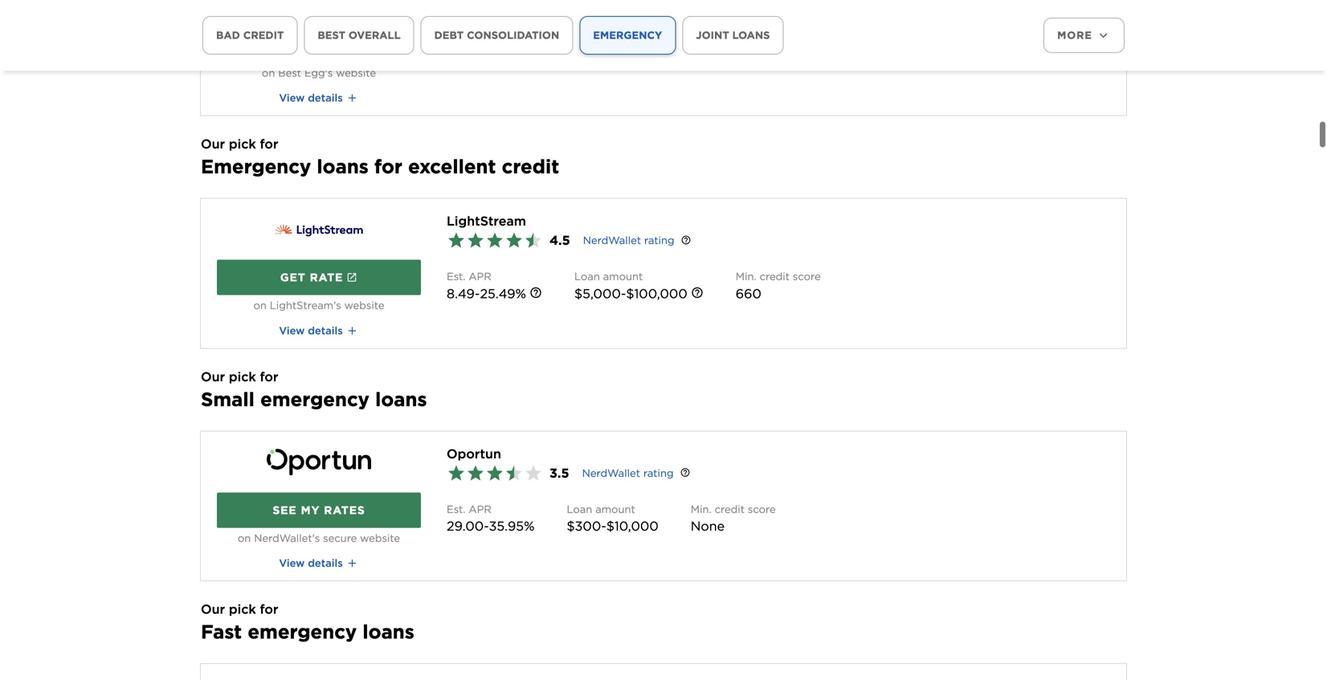 Task type: locate. For each thing, give the bounding box(es) containing it.
best
[[278, 67, 301, 79]]

$5,000-
[[575, 286, 626, 302]]

0 vertical spatial nerdwallet rating
[[583, 2, 675, 14]]

2 vertical spatial loan
[[567, 503, 593, 516]]

get up the best
[[280, 38, 306, 52]]

details down 'on best egg's website'
[[308, 92, 343, 104]]

est. apr 29.00-35.95%
[[447, 503, 535, 535]]

get rate up egg's
[[280, 38, 343, 52]]

amount inside loan amount $300-$10,000
[[596, 503, 636, 516]]

1 vertical spatial rating
[[645, 234, 675, 247]]

3 details from the top
[[308, 557, 343, 570]]

nerdwallet for small emergency loans
[[582, 467, 641, 480]]

0 vertical spatial get rate
[[280, 38, 343, 52]]

details for loans
[[308, 325, 343, 337]]

1 vertical spatial view details
[[279, 325, 343, 337]]

2 vertical spatial score
[[748, 503, 776, 516]]

1 vertical spatial loan
[[575, 271, 600, 283]]

0 vertical spatial emergency
[[593, 29, 663, 41]]

get
[[280, 38, 306, 52], [280, 271, 306, 285]]

website
[[336, 67, 376, 79], [345, 300, 385, 312], [360, 532, 400, 545]]

emergency inside button
[[593, 29, 663, 41]]

1 apr from the top
[[469, 38, 492, 50]]

details down the on lightstream's website
[[308, 325, 343, 337]]

1 rate from the top
[[310, 38, 343, 52]]

min. up 600
[[697, 38, 718, 50]]

1 est. from the top
[[447, 38, 466, 50]]

0 vertical spatial rated 4.5 out of 5 stars element
[[550, 0, 570, 18]]

est.
[[447, 38, 466, 50], [447, 271, 466, 283], [447, 503, 466, 516]]

get rate button up the on lightstream's website
[[217, 260, 421, 296]]

nerdwallet rating info image for small emergency loans
[[680, 468, 691, 478]]

pick inside our pick for emergency loans for excellent credit
[[229, 136, 256, 152]]

2 vertical spatial website
[[360, 532, 400, 545]]

2 vertical spatial min.
[[691, 503, 712, 516]]

1 pick from the top
[[229, 136, 256, 152]]

debt consolidation button
[[421, 16, 573, 55]]

our inside our pick for small emergency loans
[[201, 369, 225, 385]]

0 vertical spatial website
[[336, 67, 376, 79]]

0 vertical spatial details
[[308, 92, 343, 104]]

view details button for loans
[[279, 323, 359, 339]]

our up fast
[[201, 602, 225, 618]]

1 vertical spatial get rate
[[280, 271, 343, 285]]

0 vertical spatial pick
[[229, 136, 256, 152]]

view for emergency
[[279, 557, 305, 570]]

credit up 600
[[721, 38, 751, 50]]

loans inside our pick for fast emergency loans
[[363, 621, 415, 644]]

credit up lightstream
[[502, 155, 560, 179]]

view details button down on nerdwallet's secure website
[[279, 556, 359, 572]]

get rate button up 'on best egg's website'
[[217, 27, 421, 63]]

0 vertical spatial view details button
[[279, 90, 359, 106]]

2 get from the top
[[280, 271, 306, 285]]

view
[[279, 92, 305, 104], [279, 325, 305, 337], [279, 557, 305, 570]]

see my rates button
[[217, 493, 421, 528]]

1 vertical spatial pick
[[229, 369, 256, 385]]

2 vertical spatial details
[[308, 557, 343, 570]]

apr inside est. apr 8.99-35.99%
[[469, 38, 492, 50]]

1 vertical spatial amount
[[603, 271, 643, 283]]

1 vertical spatial view details button
[[279, 323, 359, 339]]

2 rated 4.5 out of 5 stars element from the top
[[550, 231, 570, 251]]

est. up 8.49-
[[447, 271, 466, 283]]

see
[[273, 504, 297, 518]]

best
[[318, 29, 346, 41]]

nerdwallet up emergency button
[[583, 2, 641, 14]]

$2,000-
[[558, 53, 610, 69]]

on lightstream's website
[[254, 300, 385, 312]]

2 vertical spatial nerdwallet
[[582, 467, 641, 480]]

1 vertical spatial emergency
[[260, 388, 370, 411]]

pick up emergency
[[229, 136, 256, 152]]

0 vertical spatial our
[[201, 136, 225, 152]]

4.5 stars image
[[447, 0, 543, 18], [447, 231, 543, 251]]

amount up $2,000-
[[587, 38, 627, 50]]

details
[[308, 92, 343, 104], [308, 325, 343, 337], [308, 557, 343, 570]]

1 vertical spatial nerdwallet rating info image
[[680, 468, 691, 478]]

rating for small emergency loans
[[644, 467, 674, 480]]

apr up 29.00-
[[469, 503, 492, 516]]

nerdwallet rating up loan amount on the left top
[[583, 234, 675, 247]]

3 view details from the top
[[279, 557, 343, 570]]

on
[[262, 67, 275, 79], [254, 300, 267, 312], [238, 532, 251, 545]]

loan amount info image
[[691, 287, 704, 300]]

emergency inside our pick for fast emergency loans
[[248, 621, 357, 644]]

0 vertical spatial rating
[[645, 2, 675, 14]]

for inside our pick for fast emergency loans
[[260, 602, 278, 618]]

3 view details button from the top
[[279, 556, 359, 572]]

nerdwallet rating link up loan amount on the left top
[[583, 234, 675, 248]]

est. up 29.00-
[[447, 503, 466, 516]]

website right the secure
[[360, 532, 400, 545]]

credit inside min. credit score 660
[[760, 271, 790, 283]]

view details
[[279, 92, 343, 104], [279, 325, 343, 337], [279, 557, 343, 570]]

0 vertical spatial apr
[[469, 38, 492, 50]]

0 vertical spatial view
[[279, 92, 305, 104]]

2 get rate link from the top
[[217, 260, 421, 296]]

1 vertical spatial get rate button
[[217, 260, 421, 296]]

2 vertical spatial est.
[[447, 503, 466, 516]]

none
[[691, 519, 725, 535]]

2 pick from the top
[[229, 369, 256, 385]]

nerdwallet's
[[254, 532, 320, 545]]

credit inside the min. credit score none
[[715, 503, 745, 516]]

est. inside est. apr 8.99-35.99%
[[447, 38, 466, 50]]

2 our from the top
[[201, 369, 225, 385]]

est. apr 8.99-35.99%
[[447, 38, 526, 69]]

2 vertical spatial rating
[[644, 467, 674, 480]]

loan up the $300- in the bottom left of the page
[[567, 503, 593, 516]]

amount up "$5,000-$100,000"
[[603, 271, 643, 283]]

0 vertical spatial rate
[[310, 38, 343, 52]]

rating up emergency button
[[645, 2, 675, 14]]

get rate for 8.99-35.99%
[[280, 38, 343, 52]]

for down lightstream's
[[260, 369, 278, 385]]

2 vertical spatial view details
[[279, 557, 343, 570]]

0 vertical spatial est.
[[447, 38, 466, 50]]

score inside the min. credit score none
[[748, 503, 776, 516]]

view details down lightstream's
[[279, 325, 343, 337]]

0 vertical spatial get rate button
[[217, 27, 421, 63]]

1 get rate button from the top
[[217, 27, 421, 63]]

loan inside loan amount $300-$10,000
[[567, 503, 593, 516]]

apr inside est. apr 29.00-35.95%
[[469, 503, 492, 516]]

nerdwallet rating
[[583, 2, 675, 14], [583, 234, 675, 247], [582, 467, 674, 480]]

min. credit score none
[[691, 503, 776, 535]]

nerdwallet rating up loan amount $300-$10,000
[[582, 467, 674, 480]]

2 view details button from the top
[[279, 323, 359, 339]]

view down the best
[[279, 92, 305, 104]]

view details button down the on lightstream's website
[[279, 323, 359, 339]]

loan up $2,000-
[[558, 38, 584, 50]]

on left lightstream's
[[254, 300, 267, 312]]

1 vertical spatial nerdwallet rating
[[583, 234, 675, 247]]

apr up 8.99-
[[469, 38, 492, 50]]

get rate up lightstream's
[[280, 271, 343, 285]]

1 vertical spatial min.
[[736, 271, 757, 283]]

rating for emergency loans for excellent credit
[[645, 234, 675, 247]]

excellent
[[408, 155, 496, 179]]

see my rates
[[273, 504, 365, 518]]

apr
[[469, 38, 492, 50], [469, 271, 492, 283], [469, 503, 492, 516]]

apr up the 8.49-25.49%
[[469, 271, 492, 283]]

1 view details from the top
[[279, 92, 343, 104]]

min. inside the min. credit score none
[[691, 503, 712, 516]]

2 vertical spatial on
[[238, 532, 251, 545]]

rate
[[310, 38, 343, 52], [310, 271, 343, 285]]

consolidation
[[467, 29, 560, 41]]

view details down on nerdwallet's secure website
[[279, 557, 343, 570]]

pick inside our pick for fast emergency loans
[[229, 602, 256, 618]]

nerdwallet rating up emergency button
[[583, 2, 675, 14]]

2 get rate from the top
[[280, 271, 343, 285]]

3 apr from the top
[[469, 503, 492, 516]]

1 vertical spatial nerdwallet
[[583, 234, 641, 247]]

1 vertical spatial details
[[308, 325, 343, 337]]

credit up none
[[715, 503, 745, 516]]

0 vertical spatial get rate link
[[217, 27, 421, 63]]

2 view details from the top
[[279, 325, 343, 337]]

1 vertical spatial website
[[345, 300, 385, 312]]

get up lightstream's
[[280, 271, 306, 285]]

more
[[1058, 29, 1093, 41]]

2 vertical spatial apr
[[469, 503, 492, 516]]

rated 4.5 out of 5 stars element for 2nd 4.5 stars image from the bottom of the page
[[550, 0, 570, 18]]

1 vertical spatial on
[[254, 300, 267, 312]]

$5,000-$100,000
[[575, 286, 688, 302]]

rating
[[645, 2, 675, 14], [645, 234, 675, 247], [644, 467, 674, 480]]

pick up fast
[[229, 602, 256, 618]]

view for loans
[[279, 325, 305, 337]]

2 est. from the top
[[447, 271, 466, 283]]

2 vertical spatial our
[[201, 602, 225, 618]]

2 vertical spatial nerdwallet rating link
[[582, 466, 674, 481]]

rate for 4.5
[[310, 271, 343, 285]]

amount
[[587, 38, 627, 50], [603, 271, 643, 283], [596, 503, 636, 516]]

0 vertical spatial loan
[[558, 38, 584, 50]]

score inside min. credit score 660
[[793, 271, 821, 283]]

1 get rate link from the top
[[217, 27, 421, 63]]

for inside our pick for small emergency loans
[[260, 369, 278, 385]]

min.
[[697, 38, 718, 50], [736, 271, 757, 283], [691, 503, 712, 516]]

website right lightstream's
[[345, 300, 385, 312]]

3 est. from the top
[[447, 503, 466, 516]]

emergency button
[[580, 16, 676, 55]]

for up emergency
[[260, 136, 278, 152]]

0 vertical spatial get
[[280, 38, 306, 52]]

pick
[[229, 136, 256, 152], [229, 369, 256, 385], [229, 602, 256, 618]]

nerdwallet rating link
[[583, 1, 675, 15], [583, 234, 675, 248], [582, 466, 674, 481]]

loan for $2,000-
[[558, 38, 584, 50]]

2 vertical spatial amount
[[596, 503, 636, 516]]

on left the best
[[262, 67, 275, 79]]

website right egg's
[[336, 67, 376, 79]]

rate up 'on best egg's website'
[[310, 38, 343, 52]]

oportun image
[[267, 445, 371, 480]]

credit inside our pick for emergency loans for excellent credit
[[502, 155, 560, 179]]

0 vertical spatial score
[[755, 38, 783, 50]]

35.99%
[[480, 53, 526, 69]]

1 vertical spatial our
[[201, 369, 225, 385]]

view details button down 'on best egg's website'
[[279, 90, 359, 106]]

1 vertical spatial 4.5 stars image
[[447, 231, 543, 251]]

1 vertical spatial get rate link
[[217, 260, 421, 296]]

emergency for small emergency loans
[[260, 388, 370, 411]]

600
[[697, 53, 724, 69]]

our inside our pick for emergency loans for excellent credit
[[201, 136, 225, 152]]

2 details from the top
[[308, 325, 343, 337]]

loan for $300-
[[567, 503, 593, 516]]

1 vertical spatial nerdwallet rating link
[[583, 234, 675, 248]]

4.5 stars image down lightstream
[[447, 231, 543, 251]]

2 view from the top
[[279, 325, 305, 337]]

min. up none
[[691, 503, 712, 516]]

pick up the small
[[229, 369, 256, 385]]

best overall button
[[304, 16, 414, 55]]

get rate link up 'on best egg's website'
[[217, 27, 421, 63]]

0 vertical spatial amount
[[587, 38, 627, 50]]

nerdwallet rating link up emergency button
[[583, 1, 675, 15]]

2 apr from the top
[[469, 271, 492, 283]]

3 our from the top
[[201, 602, 225, 618]]

get rate button
[[217, 27, 421, 63], [217, 260, 421, 296]]

rated 4.5 out of 5 stars element containing 4.5
[[550, 231, 570, 251]]

overall
[[349, 29, 401, 41]]

get for 4.5
[[280, 271, 306, 285]]

apr for 35.99%
[[469, 38, 492, 50]]

1 our from the top
[[201, 136, 225, 152]]

1 vertical spatial est.
[[447, 271, 466, 283]]

4.5 stars image up debt consolidation
[[447, 0, 543, 18]]

egg's
[[304, 67, 333, 79]]

3.5 stars image
[[447, 464, 543, 483]]

rating up $10,000
[[644, 467, 674, 480]]

29.00-
[[447, 519, 489, 535]]

35.95%
[[489, 519, 535, 535]]

nerdwallet rating info image
[[681, 235, 692, 245], [680, 468, 691, 478]]

2 vertical spatial nerdwallet rating
[[582, 467, 674, 480]]

view details down egg's
[[279, 92, 343, 104]]

2 get rate button from the top
[[217, 260, 421, 296]]

on nerdwallet's secure website
[[238, 532, 400, 545]]

0 vertical spatial nerdwallet rating link
[[583, 1, 675, 15]]

get rate link up the on lightstream's website
[[217, 260, 421, 296]]

for down nerdwallet's
[[260, 602, 278, 618]]

rated 4.5 out of 5 stars element
[[550, 0, 570, 18], [550, 231, 570, 251]]

pick for small
[[229, 369, 256, 385]]

score
[[755, 38, 783, 50], [793, 271, 821, 283], [748, 503, 776, 516]]

emergency
[[593, 29, 663, 41], [260, 388, 370, 411], [248, 621, 357, 644]]

credit
[[243, 29, 284, 41], [721, 38, 751, 50], [502, 155, 560, 179], [760, 271, 790, 283], [715, 503, 745, 516]]

1 vertical spatial rate
[[310, 271, 343, 285]]

min. inside min. credit score 600
[[697, 38, 718, 50]]

on left nerdwallet's
[[238, 532, 251, 545]]

view details button
[[279, 90, 359, 106], [279, 323, 359, 339], [279, 556, 359, 572]]

debt
[[435, 29, 464, 41]]

loan up $5,000-
[[575, 271, 600, 283]]

loans
[[733, 29, 770, 41], [317, 155, 369, 179], [375, 388, 427, 411], [363, 621, 415, 644]]

joint loans button
[[683, 16, 784, 55]]

1 details from the top
[[308, 92, 343, 104]]

nerdwallet rating link for emergency loans for excellent credit
[[583, 234, 675, 248]]

credit up "660"
[[760, 271, 790, 283]]

amount up $10,000
[[596, 503, 636, 516]]

1 rated 4.5 out of 5 stars element from the top
[[550, 0, 570, 18]]

0 vertical spatial 4.5 stars image
[[447, 0, 543, 18]]

2 rate from the top
[[310, 271, 343, 285]]

3 view from the top
[[279, 557, 305, 570]]

1 vertical spatial view
[[279, 325, 305, 337]]

view down nerdwallet's
[[279, 557, 305, 570]]

0 vertical spatial view details
[[279, 92, 343, 104]]

credit right bad
[[243, 29, 284, 41]]

details down on nerdwallet's secure website
[[308, 557, 343, 570]]

2 vertical spatial pick
[[229, 602, 256, 618]]

rating up "$100,000"
[[645, 234, 675, 247]]

1 vertical spatial apr
[[469, 271, 492, 283]]

our up the small
[[201, 369, 225, 385]]

nerdwallet up loan amount on the left top
[[583, 234, 641, 247]]

3 pick from the top
[[229, 602, 256, 618]]

nerdwallet up loan amount $300-$10,000
[[582, 467, 641, 480]]

get rate
[[280, 38, 343, 52], [280, 271, 343, 285]]

our
[[201, 136, 225, 152], [201, 369, 225, 385], [201, 602, 225, 618]]

$10,000
[[607, 519, 659, 535]]

nerdwallet rating link up loan amount $300-$10,000
[[582, 466, 674, 481]]

loan
[[558, 38, 584, 50], [575, 271, 600, 283], [567, 503, 593, 516]]

our for small
[[201, 369, 225, 385]]

get rate link
[[217, 27, 421, 63], [217, 260, 421, 296]]

est. inside est. apr 29.00-35.95%
[[447, 503, 466, 516]]

min. up "660"
[[736, 271, 757, 283]]

amount inside loan amount $2,000-$50,000
[[587, 38, 627, 50]]

660
[[736, 286, 762, 302]]

1 get from the top
[[280, 38, 306, 52]]

emergency inside our pick for small emergency loans
[[260, 388, 370, 411]]

1 get rate from the top
[[280, 38, 343, 52]]

amount for $2,000-
[[587, 38, 627, 50]]

2 vertical spatial view
[[279, 557, 305, 570]]

view down lightstream's
[[279, 325, 305, 337]]

$300-
[[567, 519, 607, 535]]

view details for emergency
[[279, 557, 343, 570]]

8.49-25.49%
[[447, 286, 526, 302]]

min. inside min. credit score 660
[[736, 271, 757, 283]]

our inside our pick for fast emergency loans
[[201, 602, 225, 618]]

for for small emergency loans
[[260, 369, 278, 385]]

pick inside our pick for small emergency loans
[[229, 369, 256, 385]]

min. for small emergency loans
[[691, 503, 712, 516]]

our up emergency
[[201, 136, 225, 152]]

est. up 8.99-
[[447, 38, 466, 50]]

get rate for 4.5
[[280, 271, 343, 285]]

rates
[[324, 504, 365, 518]]

on for emergency
[[254, 300, 267, 312]]

get rate button for 8.99-35.99%
[[217, 27, 421, 63]]

credit inside min. credit score 600
[[721, 38, 751, 50]]

nerdwallet
[[583, 2, 641, 14], [583, 234, 641, 247], [582, 467, 641, 480]]

our pick for emergency loans for excellent credit
[[201, 136, 560, 179]]

0 vertical spatial min.
[[697, 38, 718, 50]]

lightstream image
[[267, 212, 371, 247]]

0 vertical spatial nerdwallet rating info image
[[681, 235, 692, 245]]

2 vertical spatial view details button
[[279, 556, 359, 572]]

rate up the on lightstream's website
[[310, 271, 343, 285]]

2 vertical spatial emergency
[[248, 621, 357, 644]]

loan inside loan amount $2,000-$50,000
[[558, 38, 584, 50]]

1 vertical spatial get
[[280, 271, 306, 285]]

1 vertical spatial rated 4.5 out of 5 stars element
[[550, 231, 570, 251]]

loans inside our pick for small emergency loans
[[375, 388, 427, 411]]

for
[[260, 136, 278, 152], [375, 155, 403, 179], [260, 369, 278, 385], [260, 602, 278, 618]]

1 vertical spatial score
[[793, 271, 821, 283]]



Task type: describe. For each thing, give the bounding box(es) containing it.
credit for none
[[715, 503, 745, 516]]

product offers quick filters tab list
[[203, 16, 891, 145]]

for left excellent
[[375, 155, 403, 179]]

oportun
[[447, 446, 501, 462]]

1 view from the top
[[279, 92, 305, 104]]

nerdwallet rating for emergency loans for excellent credit
[[583, 234, 675, 247]]

lightstream's
[[270, 300, 341, 312]]

min. for emergency loans for excellent credit
[[736, 271, 757, 283]]

1 4.5 stars image from the top
[[447, 0, 543, 18]]

0 vertical spatial nerdwallet
[[583, 2, 641, 14]]

our pick for fast emergency loans
[[201, 602, 415, 644]]

pick for emergency
[[229, 136, 256, 152]]

bad credit
[[216, 29, 284, 41]]

secure
[[323, 532, 357, 545]]

score for small emergency loans
[[748, 503, 776, 516]]

8.99-
[[447, 53, 480, 69]]

score for emergency loans for excellent credit
[[793, 271, 821, 283]]

loans inside button
[[733, 29, 770, 41]]

for for fast emergency loans
[[260, 602, 278, 618]]

nerdwallet rating link for small emergency loans
[[582, 466, 674, 481]]

joint loans
[[696, 29, 770, 41]]

$50,000
[[610, 53, 665, 69]]

apr for 35.95%
[[469, 503, 492, 516]]

25.49%
[[480, 286, 526, 302]]

get rate link for 8.99-35.99%
[[217, 27, 421, 63]]

bad
[[216, 29, 240, 41]]

emergency
[[201, 155, 311, 179]]

1 view details button from the top
[[279, 90, 359, 106]]

fast
[[201, 621, 242, 644]]

nerdwallet for emergency loans for excellent credit
[[583, 234, 641, 247]]

est. for 8.99-35.99%
[[447, 38, 466, 50]]

min. credit score 600
[[697, 38, 783, 69]]

score inside min. credit score 600
[[755, 38, 783, 50]]

8.49-
[[447, 286, 480, 302]]

amount for $300-
[[596, 503, 636, 516]]

joint
[[696, 29, 730, 41]]

best overall
[[318, 29, 401, 41]]

min. credit score 660
[[736, 271, 821, 302]]

our for emergency
[[201, 136, 225, 152]]

on for small
[[238, 532, 251, 545]]

est. apr info image
[[530, 287, 543, 300]]

credit for 660
[[760, 271, 790, 283]]

small
[[201, 388, 255, 411]]

loan amount $2,000-$50,000
[[558, 38, 665, 69]]

my
[[301, 504, 320, 518]]

pick for fast
[[229, 602, 256, 618]]

lightstream
[[447, 214, 526, 229]]

0 vertical spatial on
[[262, 67, 275, 79]]

get rate link for 4.5
[[217, 260, 421, 296]]

3.5
[[550, 466, 570, 481]]

nerdwallet rating for small emergency loans
[[582, 467, 674, 480]]

bad credit button
[[203, 16, 298, 55]]

credit for 600
[[721, 38, 751, 50]]

loans inside our pick for emergency loans for excellent credit
[[317, 155, 369, 179]]

for for emergency loans for excellent credit
[[260, 136, 278, 152]]

loan amount $300-$10,000
[[567, 503, 659, 535]]

our for fast
[[201, 602, 225, 618]]

view details for loans
[[279, 325, 343, 337]]

emergency for fast emergency loans
[[248, 621, 357, 644]]

get rate button for 4.5
[[217, 260, 421, 296]]

2 4.5 stars image from the top
[[447, 231, 543, 251]]

rate for 8.99-35.99%
[[310, 38, 343, 52]]

$100,000
[[626, 286, 688, 302]]

est. for 29.00-35.95%
[[447, 503, 466, 516]]

rated 3.5 out of 5 stars element
[[550, 464, 570, 483]]

get for 8.99-35.99%
[[280, 38, 306, 52]]

view details button for emergency
[[279, 556, 359, 572]]

website for 3.5
[[360, 532, 400, 545]]

credit inside button
[[243, 29, 284, 41]]

est. apr
[[447, 271, 492, 283]]

see my rates link
[[217, 493, 421, 528]]

loan amount
[[575, 271, 643, 283]]

on best egg's website
[[262, 67, 376, 79]]

rated 4.5 out of 5 stars element for second 4.5 stars image from the top of the page
[[550, 231, 570, 251]]

more button
[[1044, 18, 1125, 53]]

nerdwallet rating info image for emergency loans for excellent credit
[[681, 235, 692, 245]]

4.5
[[550, 233, 570, 248]]

details for emergency
[[308, 557, 343, 570]]

website for 8.99-35.99%
[[336, 67, 376, 79]]

debt consolidation
[[435, 29, 560, 41]]

our pick for small emergency loans
[[201, 369, 427, 411]]



Task type: vqa. For each thing, say whether or not it's contained in the screenshot.
first Get rate from the bottom of the page
yes



